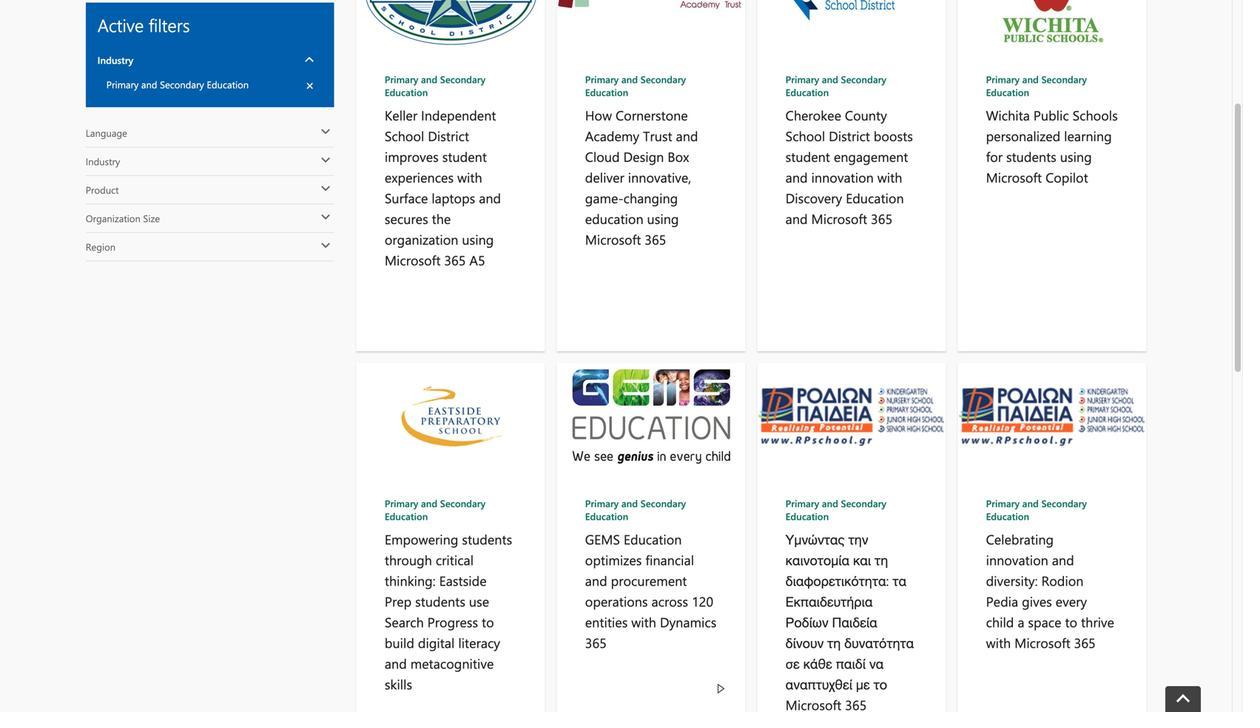 Task type: vqa. For each thing, say whether or not it's contained in the screenshot.
top innovation
yes



Task type: describe. For each thing, give the bounding box(es) containing it.
primary and secondary education gems education optimizes financial and procurement operations across 120 entities with dynamics 365
[[585, 497, 717, 652]]

primary and secondary education cherokee county school district boosts student engagement and innovation with discovery education and microsoft 365
[[786, 73, 913, 228]]

and up optimizes
[[621, 497, 638, 510]]

σε
[[786, 655, 800, 672]]

365 inside 'primary and secondary education υμνώντας την καινοτομία και τη διαφορετικότητα: τα εκπαιδευτήρια ροδίων παιδεία δίνουν τη δυνατότητα σε κάθε παιδί να αναπτυχθεί με το microsoft 365'
[[845, 696, 867, 713]]

primary and secondary education empowering students through critical thinking: eastside prep students use search progress to build digital literacy and metacognitive skills
[[385, 497, 512, 693]]

financial
[[646, 551, 694, 569]]

students inside primary and secondary education wichita public schools personalized learning for students using microsoft copilot
[[1006, 148, 1057, 165]]

engagement
[[834, 148, 908, 165]]

metacognitive
[[410, 655, 494, 672]]

education for how
[[585, 86, 628, 99]]

region tree item
[[86, 233, 334, 262]]

microsoft inside primary and secondary education celebrating innovation and diversity: rodion pedia gives every child a space to thrive with microsoft 365
[[1015, 634, 1071, 652]]

region
[[86, 240, 116, 253]]

365 inside primary and secondary education gems education optimizes financial and procurement operations across 120 entities with dynamics 365
[[585, 634, 607, 652]]

με
[[856, 675, 870, 693]]

laptops
[[432, 189, 475, 207]]

academy
[[585, 127, 639, 145]]

size
[[143, 212, 160, 225]]

industry button
[[97, 47, 322, 74]]

παιδεία
[[832, 613, 877, 631]]

secondary for empowering
[[440, 497, 486, 510]]

education for celebrating
[[986, 510, 1029, 523]]

dynamics
[[660, 613, 717, 631]]

keller
[[385, 106, 417, 124]]

entities
[[585, 613, 628, 631]]

game-
[[585, 189, 624, 207]]

τα
[[893, 572, 907, 590]]

surface
[[385, 189, 428, 207]]

1 vertical spatial τη
[[827, 634, 841, 652]]

a5
[[469, 251, 485, 269]]

and up cornerstone
[[621, 73, 638, 86]]

product tree item
[[86, 176, 334, 205]]

trust
[[643, 127, 672, 145]]

primary inside button
[[106, 78, 139, 91]]

365 inside primary and secondary education keller independent school district improves student experiences with surface laptops and secures the organization using microsoft 365 a5
[[444, 251, 466, 269]]

student for and
[[786, 148, 830, 165]]

skills
[[385, 675, 412, 693]]

education for υμνώντας
[[786, 510, 829, 523]]

secondary for wichita
[[1042, 73, 1087, 86]]

copilot
[[1046, 168, 1088, 186]]

education for gems
[[585, 510, 628, 523]]

filters
[[149, 13, 190, 37]]

deliver
[[585, 168, 624, 186]]

365 inside primary and secondary education cherokee county school district boosts student engagement and innovation with discovery education and microsoft 365
[[871, 210, 893, 228]]

language tree item
[[86, 119, 334, 148]]

secondary for υμνώντας
[[841, 497, 887, 510]]

box
[[668, 148, 689, 165]]

and down discovery
[[786, 210, 808, 228]]

space
[[1028, 613, 1062, 631]]

county
[[845, 106, 887, 124]]

product
[[86, 184, 119, 196]]

every
[[1056, 593, 1087, 610]]

changing
[[624, 189, 678, 207]]

secures
[[385, 210, 428, 228]]

discovery
[[786, 189, 842, 207]]

education for cherokee
[[786, 86, 829, 99]]

ροδίων
[[786, 613, 828, 631]]

optimizes
[[585, 551, 642, 569]]

across
[[652, 593, 688, 610]]

education for keller
[[385, 86, 428, 99]]

procurement
[[611, 572, 687, 590]]

solid image for product
[[321, 184, 330, 195]]

solid image for language
[[321, 127, 330, 138]]

progress
[[427, 613, 478, 631]]

organization
[[385, 231, 458, 248]]

solid image for organization size tree item
[[321, 212, 330, 223]]

active filters
[[97, 13, 190, 37]]

innovation inside primary and secondary education celebrating innovation and diversity: rodion pedia gives every child a space to thrive with microsoft 365
[[986, 551, 1048, 569]]

microsoft inside primary and secondary education keller independent school district improves student experiences with surface laptops and secures the organization using microsoft 365 a5
[[385, 251, 441, 269]]

education for wichita
[[986, 86, 1029, 99]]

365 inside primary and secondary education how cornerstone academy trust and cloud design box deliver innovative, game-changing education using microsoft 365
[[645, 231, 666, 248]]

να
[[869, 655, 884, 672]]

wichita
[[986, 106, 1030, 124]]

industry tree item
[[86, 148, 334, 176]]

district for improves
[[428, 127, 469, 145]]

learning
[[1064, 127, 1112, 145]]

δυνατότητα
[[844, 634, 914, 652]]

empowering
[[385, 530, 458, 548]]

operations
[[585, 593, 648, 610]]

independent
[[421, 106, 496, 124]]

tree containing language
[[86, 119, 334, 262]]

child
[[986, 613, 1014, 631]]

through
[[385, 551, 432, 569]]

secondary for cherokee
[[841, 73, 887, 86]]

a
[[1018, 613, 1025, 631]]

using inside primary and secondary education keller independent school district improves student experiences with surface laptops and secures the organization using microsoft 365 a5
[[462, 231, 494, 248]]

the
[[432, 210, 451, 228]]

prep
[[385, 593, 412, 610]]

innovative,
[[628, 168, 691, 186]]

cloud
[[585, 148, 620, 165]]

120
[[692, 593, 713, 610]]

primary and secondary education celebrating innovation and diversity: rodion pedia gives every child a space to thrive with microsoft 365
[[986, 497, 1114, 652]]

improves
[[385, 148, 439, 165]]

primary for cherokee
[[786, 73, 819, 86]]

microsoft inside primary and secondary education cherokee county school district boosts student engagement and innovation with discovery education and microsoft 365
[[811, 210, 867, 228]]

how
[[585, 106, 612, 124]]

and up celebrating
[[1022, 497, 1039, 510]]

and down optimizes
[[585, 572, 607, 590]]

boosts
[[874, 127, 913, 145]]

αναπτυχθεί
[[786, 675, 852, 693]]

and inside 'primary and secondary education υμνώντας την καινοτομία και τη διαφορετικότητα: τα εκπαιδευτήρια ροδίων παιδεία δίνουν τη δυνατότητα σε κάθε παιδί να αναπτυχθεί με το microsoft 365'
[[822, 497, 838, 510]]

active
[[97, 13, 144, 37]]

secondary inside button
[[160, 78, 204, 91]]

experiences
[[385, 168, 454, 186]]

primary and secondary education υμνώντας την καινοτομία και τη διαφορετικότητα: τα εκπαιδευτήρια ροδίων παιδεία δίνουν τη δυνατότητα σε κάθε παιδί να αναπτυχθεί με το microsoft 365
[[786, 497, 914, 713]]

schools
[[1073, 106, 1118, 124]]

student for with
[[442, 148, 487, 165]]

search
[[385, 613, 424, 631]]

primary for how
[[585, 73, 619, 86]]

with inside primary and secondary education cherokee county school district boosts student engagement and innovation with discovery education and microsoft 365
[[877, 168, 902, 186]]

and inside primary and secondary education wichita public schools personalized learning for students using microsoft copilot
[[1022, 73, 1039, 86]]

critical
[[436, 551, 474, 569]]

and inside button
[[141, 78, 157, 91]]



Task type: locate. For each thing, give the bounding box(es) containing it.
primary inside primary and secondary education how cornerstone academy trust and cloud design box deliver innovative, game-changing education using microsoft 365
[[585, 73, 619, 86]]

language
[[86, 127, 127, 139]]

thinking:
[[385, 572, 436, 590]]

secondary for celebrating
[[1042, 497, 1087, 510]]

education up 'υμνώντας' at the right bottom of page
[[786, 510, 829, 523]]

solid image for industry dropdown button in the top of the page
[[305, 54, 314, 65]]

microsoft down discovery
[[811, 210, 867, 228]]

and up cherokee
[[822, 73, 838, 86]]

and down active filters at the top left of page
[[141, 78, 157, 91]]

school down keller
[[385, 127, 424, 145]]

industry inside dropdown button
[[97, 54, 133, 67]]

education inside 'primary and secondary education empowering students through critical thinking: eastside prep students use search progress to build digital literacy and metacognitive skills'
[[385, 510, 428, 523]]

primary up how
[[585, 73, 619, 86]]

και
[[853, 551, 871, 569]]

microsoft down education
[[585, 231, 641, 248]]

with inside primary and secondary education celebrating innovation and diversity: rodion pedia gives every child a space to thrive with microsoft 365
[[986, 634, 1011, 652]]

primary up 'υμνώντας' at the right bottom of page
[[786, 497, 819, 510]]

gives
[[1022, 593, 1052, 610]]

microsoft down "for"
[[986, 168, 1042, 186]]

to
[[482, 613, 494, 631], [1065, 613, 1078, 631]]

organization size
[[86, 212, 160, 225]]

education down industry dropdown button in the top of the page
[[207, 78, 249, 91]]

primary and secondary education how cornerstone academy trust and cloud design box deliver innovative, game-changing education using microsoft 365
[[585, 73, 698, 248]]

2 vertical spatial using
[[462, 231, 494, 248]]

διαφορετικότητα:
[[786, 572, 889, 590]]

0 horizontal spatial using
[[462, 231, 494, 248]]

primary inside primary and secondary education gems education optimizes financial and procurement operations across 120 entities with dynamics 365
[[585, 497, 619, 510]]

school down cherokee
[[786, 127, 825, 145]]

solid image inside primary and secondary education button
[[306, 81, 313, 91]]

industry for "industry" tree item
[[86, 155, 120, 168]]

to inside primary and secondary education celebrating innovation and diversity: rodion pedia gives every child a space to thrive with microsoft 365
[[1065, 613, 1078, 631]]

education
[[207, 78, 249, 91], [385, 86, 428, 99], [585, 86, 628, 99], [786, 86, 829, 99], [986, 86, 1029, 99], [846, 189, 904, 207], [385, 510, 428, 523], [585, 510, 628, 523], [786, 510, 829, 523], [986, 510, 1029, 523], [624, 530, 682, 548]]

student inside primary and secondary education cherokee county school district boosts student engagement and innovation with discovery education and microsoft 365
[[786, 148, 830, 165]]

secondary inside primary and secondary education celebrating innovation and diversity: rodion pedia gives every child a space to thrive with microsoft 365
[[1042, 497, 1087, 510]]

primary and secondary education
[[106, 78, 249, 91]]

secondary for how
[[641, 73, 686, 86]]

and up public
[[1022, 73, 1039, 86]]

1 district from the left
[[428, 127, 469, 145]]

students up progress
[[415, 593, 465, 610]]

primary up empowering
[[385, 497, 418, 510]]

education up financial
[[624, 530, 682, 548]]

secondary inside primary and secondary education how cornerstone academy trust and cloud design box deliver innovative, game-changing education using microsoft 365
[[641, 73, 686, 86]]

to down every at the right of the page
[[1065, 613, 1078, 631]]

student down cherokee
[[786, 148, 830, 165]]

to for space
[[1065, 613, 1078, 631]]

solid image inside organization size tree item
[[321, 212, 330, 223]]

1 vertical spatial solid image
[[321, 184, 330, 195]]

microsoft inside 'primary and secondary education υμνώντας την καινοτομία και τη διαφορετικότητα: τα εκπαιδευτήρια ροδίων παιδεία δίνουν τη δυνατότητα σε κάθε παιδί να αναπτυχθεί με το microsoft 365'
[[786, 696, 842, 713]]

education up empowering
[[385, 510, 428, 523]]

using up copilot
[[1060, 148, 1092, 165]]

1 solid image from the top
[[321, 127, 330, 138]]

industry for industry dropdown button in the top of the page
[[97, 54, 133, 67]]

innovation down engagement
[[811, 168, 874, 186]]

district down county
[[829, 127, 870, 145]]

and right "laptops"
[[479, 189, 501, 207]]

school for cherokee
[[786, 127, 825, 145]]

education up celebrating
[[986, 510, 1029, 523]]

1 vertical spatial innovation
[[986, 551, 1048, 569]]

solid image inside product tree item
[[321, 184, 330, 195]]

secondary inside 'primary and secondary education empowering students through critical thinking: eastside prep students use search progress to build digital literacy and metacognitive skills'
[[440, 497, 486, 510]]

innovation down celebrating
[[986, 551, 1048, 569]]

365 down με
[[845, 696, 867, 713]]

2 district from the left
[[829, 127, 870, 145]]

1 to from the left
[[482, 613, 494, 631]]

1 student from the left
[[442, 148, 487, 165]]

1 horizontal spatial using
[[647, 210, 679, 228]]

365 down entities
[[585, 634, 607, 652]]

secondary up public
[[1042, 73, 1087, 86]]

organization size tree item
[[86, 205, 334, 233]]

to up literacy
[[482, 613, 494, 631]]

literacy
[[458, 634, 500, 652]]

and up 'υμνώντας' at the right bottom of page
[[822, 497, 838, 510]]

secondary
[[440, 73, 486, 86], [641, 73, 686, 86], [841, 73, 887, 86], [1042, 73, 1087, 86], [160, 78, 204, 91], [440, 497, 486, 510], [641, 497, 686, 510], [841, 497, 887, 510], [1042, 497, 1087, 510]]

παιδί
[[836, 655, 866, 672]]

1 horizontal spatial τη
[[875, 551, 888, 569]]

365 down changing
[[645, 231, 666, 248]]

industry inside tree item
[[86, 155, 120, 168]]

and up empowering
[[421, 497, 437, 510]]

school for keller
[[385, 127, 424, 145]]

secondary down industry dropdown button in the top of the page
[[160, 78, 204, 91]]

and
[[421, 73, 437, 86], [621, 73, 638, 86], [822, 73, 838, 86], [1022, 73, 1039, 86], [141, 78, 157, 91], [676, 127, 698, 145], [786, 168, 808, 186], [479, 189, 501, 207], [786, 210, 808, 228], [421, 497, 437, 510], [621, 497, 638, 510], [822, 497, 838, 510], [1022, 497, 1039, 510], [1052, 551, 1074, 569], [585, 572, 607, 590], [385, 655, 407, 672]]

education up the wichita
[[986, 86, 1029, 99]]

την
[[848, 530, 868, 548]]

thrive
[[1081, 613, 1114, 631]]

2 solid image from the top
[[321, 184, 330, 195]]

with down across
[[631, 613, 656, 631]]

primary inside primary and secondary education celebrating innovation and diversity: rodion pedia gives every child a space to thrive with microsoft 365
[[986, 497, 1020, 510]]

public
[[1034, 106, 1069, 124]]

secondary up independent
[[440, 73, 486, 86]]

secondary inside primary and secondary education keller independent school district improves student experiences with surface laptops and secures the organization using microsoft 365 a5
[[440, 73, 486, 86]]

personalized
[[986, 127, 1061, 145]]

1 vertical spatial students
[[462, 530, 512, 548]]

2 student from the left
[[786, 148, 830, 165]]

district down independent
[[428, 127, 469, 145]]

primary up the wichita
[[986, 73, 1020, 86]]

school inside primary and secondary education cherokee county school district boosts student engagement and innovation with discovery education and microsoft 365
[[786, 127, 825, 145]]

use
[[469, 593, 489, 610]]

primary up language
[[106, 78, 139, 91]]

primary inside primary and secondary education cherokee county school district boosts student engagement and innovation with discovery education and microsoft 365
[[786, 73, 819, 86]]

secondary for gems
[[641, 497, 686, 510]]

secondary up cornerstone
[[641, 73, 686, 86]]

το
[[874, 675, 887, 693]]

primary inside primary and secondary education wichita public schools personalized learning for students using microsoft copilot
[[986, 73, 1020, 86]]

primary for υμνώντας
[[786, 497, 819, 510]]

using inside primary and secondary education how cornerstone academy trust and cloud design box deliver innovative, game-changing education using microsoft 365
[[647, 210, 679, 228]]

education up gems
[[585, 510, 628, 523]]

0 vertical spatial solid image
[[321, 127, 330, 138]]

eastside
[[439, 572, 487, 590]]

secondary up celebrating
[[1042, 497, 1087, 510]]

solid image
[[305, 54, 314, 65], [306, 81, 313, 91], [321, 155, 330, 166], [321, 212, 330, 223]]

365 left 'a5' in the left top of the page
[[444, 251, 466, 269]]

solid image inside the language tree item
[[321, 127, 330, 138]]

solid image
[[321, 127, 330, 138], [321, 184, 330, 195], [321, 240, 330, 252]]

primary up keller
[[385, 73, 418, 86]]

2 vertical spatial solid image
[[321, 240, 330, 252]]

primary up cherokee
[[786, 73, 819, 86]]

with up "laptops"
[[457, 168, 482, 186]]

secondary inside primary and secondary education gems education optimizes financial and procurement operations across 120 entities with dynamics 365
[[641, 497, 686, 510]]

education up keller
[[385, 86, 428, 99]]

education for empowering
[[385, 510, 428, 523]]

secondary for keller
[[440, 73, 486, 86]]

district
[[428, 127, 469, 145], [829, 127, 870, 145]]

solid image for region
[[321, 240, 330, 252]]

1 horizontal spatial school
[[786, 127, 825, 145]]

students
[[1006, 148, 1057, 165], [462, 530, 512, 548], [415, 593, 465, 610]]

cornerstone
[[616, 106, 688, 124]]

εκπαιδευτήρια
[[786, 593, 873, 610]]

rodion
[[1042, 572, 1084, 590]]

solid image for primary and secondary education button
[[306, 81, 313, 91]]

education up how
[[585, 86, 628, 99]]

students down personalized
[[1006, 148, 1057, 165]]

καινοτομία
[[786, 551, 850, 569]]

pedia
[[986, 593, 1018, 610]]

365 down engagement
[[871, 210, 893, 228]]

secondary up county
[[841, 73, 887, 86]]

primary up gems
[[585, 497, 619, 510]]

τη right και
[[875, 551, 888, 569]]

primary for wichita
[[986, 73, 1020, 86]]

education inside primary and secondary education keller independent school district improves student experiences with surface laptops and secures the organization using microsoft 365 a5
[[385, 86, 428, 99]]

industry down active on the top left of the page
[[97, 54, 133, 67]]

for
[[986, 148, 1003, 165]]

1 school from the left
[[385, 127, 424, 145]]

celebrating
[[986, 530, 1054, 548]]

1 vertical spatial using
[[647, 210, 679, 228]]

and up the rodion
[[1052, 551, 1074, 569]]

primary
[[385, 73, 418, 86], [585, 73, 619, 86], [786, 73, 819, 86], [986, 73, 1020, 86], [106, 78, 139, 91], [385, 497, 418, 510], [585, 497, 619, 510], [786, 497, 819, 510], [986, 497, 1020, 510]]

innovation
[[811, 168, 874, 186], [986, 551, 1048, 569]]

0 horizontal spatial district
[[428, 127, 469, 145]]

primary for empowering
[[385, 497, 418, 510]]

secondary up empowering
[[440, 497, 486, 510]]

primary for keller
[[385, 73, 418, 86]]

to for progress
[[482, 613, 494, 631]]

secondary inside primary and secondary education cherokee county school district boosts student engagement and innovation with discovery education and microsoft 365
[[841, 73, 887, 86]]

0 horizontal spatial τη
[[827, 634, 841, 652]]

gems
[[585, 530, 620, 548]]

education
[[585, 210, 644, 228]]

υμνώντας
[[786, 530, 845, 548]]

1 horizontal spatial innovation
[[986, 551, 1048, 569]]

using down changing
[[647, 210, 679, 228]]

2 to from the left
[[1065, 613, 1078, 631]]

microsoft down 'organization'
[[385, 251, 441, 269]]

0 vertical spatial using
[[1060, 148, 1092, 165]]

1 horizontal spatial district
[[829, 127, 870, 145]]

microsoft inside primary and secondary education wichita public schools personalized learning for students using microsoft copilot
[[986, 168, 1042, 186]]

go to top image
[[1176, 695, 1190, 708]]

0 vertical spatial innovation
[[811, 168, 874, 186]]

0 horizontal spatial student
[[442, 148, 487, 165]]

solid image for "industry" tree item
[[321, 155, 330, 166]]

district for boosts
[[829, 127, 870, 145]]

diversity:
[[986, 572, 1038, 590]]

solid image inside "industry" tree item
[[321, 155, 330, 166]]

student down independent
[[442, 148, 487, 165]]

primary up celebrating
[[986, 497, 1020, 510]]

to inside 'primary and secondary education empowering students through critical thinking: eastside prep students use search progress to build digital literacy and metacognitive skills'
[[482, 613, 494, 631]]

students up critical
[[462, 530, 512, 548]]

school inside primary and secondary education keller independent school district improves student experiences with surface laptops and secures the organization using microsoft 365 a5
[[385, 127, 424, 145]]

τη up κάθε
[[827, 634, 841, 652]]

secondary inside primary and secondary education wichita public schools personalized learning for students using microsoft copilot
[[1042, 73, 1087, 86]]

primary inside primary and secondary education keller independent school district improves student experiences with surface laptops and secures the organization using microsoft 365 a5
[[385, 73, 418, 86]]

1 vertical spatial industry
[[86, 155, 120, 168]]

using inside primary and secondary education wichita public schools personalized learning for students using microsoft copilot
[[1060, 148, 1092, 165]]

student inside primary and secondary education keller independent school district improves student experiences with surface laptops and secures the organization using microsoft 365 a5
[[442, 148, 487, 165]]

0 vertical spatial τη
[[875, 551, 888, 569]]

secondary up financial
[[641, 497, 686, 510]]

tree
[[86, 119, 334, 262]]

solid image inside region tree item
[[321, 240, 330, 252]]

education inside button
[[207, 78, 249, 91]]

microsoft down αναπτυχθεί at bottom right
[[786, 696, 842, 713]]

365 down thrive at the right of page
[[1074, 634, 1096, 652]]

δίνουν
[[786, 634, 824, 652]]

education inside primary and secondary education how cornerstone academy trust and cloud design box deliver innovative, game-changing education using microsoft 365
[[585, 86, 628, 99]]

primary and secondary education keller independent school district improves student experiences with surface laptops and secures the organization using microsoft 365 a5
[[385, 73, 501, 269]]

secondary up την
[[841, 497, 887, 510]]

primary and secondary education button
[[97, 74, 322, 95]]

microsoft down space
[[1015, 634, 1071, 652]]

2 school from the left
[[786, 127, 825, 145]]

1 horizontal spatial student
[[786, 148, 830, 165]]

2 vertical spatial students
[[415, 593, 465, 610]]

list of active facet filters element
[[86, 3, 334, 107]]

0 horizontal spatial innovation
[[811, 168, 874, 186]]

with inside primary and secondary education gems education optimizes financial and procurement operations across 120 entities with dynamics 365
[[631, 613, 656, 631]]

education up cherokee
[[786, 86, 829, 99]]

primary for celebrating
[[986, 497, 1020, 510]]

primary and secondary education wichita public schools personalized learning for students using microsoft copilot
[[986, 73, 1118, 186]]

κάθε
[[803, 655, 832, 672]]

digital
[[418, 634, 455, 652]]

365
[[871, 210, 893, 228], [645, 231, 666, 248], [444, 251, 466, 269], [585, 634, 607, 652], [1074, 634, 1096, 652], [845, 696, 867, 713]]

education inside primary and secondary education wichita public schools personalized learning for students using microsoft copilot
[[986, 86, 1029, 99]]

primary inside 'primary and secondary education empowering students through critical thinking: eastside prep students use search progress to build digital literacy and metacognitive skills'
[[385, 497, 418, 510]]

cherokee
[[786, 106, 841, 124]]

with down child
[[986, 634, 1011, 652]]

build
[[385, 634, 414, 652]]

district inside primary and secondary education cherokee county school district boosts student engagement and innovation with discovery education and microsoft 365
[[829, 127, 870, 145]]

τη
[[875, 551, 888, 569], [827, 634, 841, 652]]

0 vertical spatial students
[[1006, 148, 1057, 165]]

and up box
[[676, 127, 698, 145]]

industry
[[97, 54, 133, 67], [86, 155, 120, 168]]

school
[[385, 127, 424, 145], [786, 127, 825, 145]]

education inside primary and secondary education celebrating innovation and diversity: rodion pedia gives every child a space to thrive with microsoft 365
[[986, 510, 1029, 523]]

education down engagement
[[846, 189, 904, 207]]

2 horizontal spatial using
[[1060, 148, 1092, 165]]

primary for gems
[[585, 497, 619, 510]]

and up discovery
[[786, 168, 808, 186]]

organization
[[86, 212, 140, 225]]

0 vertical spatial industry
[[97, 54, 133, 67]]

education inside 'primary and secondary education υμνώντας την καινοτομία και τη διαφορετικότητα: τα εκπαιδευτήρια ροδίων παιδεία δίνουν τη δυνατότητα σε κάθε παιδί να αναπτυχθεί με το microsoft 365'
[[786, 510, 829, 523]]

0 horizontal spatial to
[[482, 613, 494, 631]]

secondary inside 'primary and secondary education υμνώντας την καινοτομία και τη διαφορετικότητα: τα εκπαιδευτήρια ροδίων παιδεία δίνουν τη δυνατότητα σε κάθε παιδί να αναπτυχθεί με το microsoft 365'
[[841, 497, 887, 510]]

with
[[457, 168, 482, 186], [877, 168, 902, 186], [631, 613, 656, 631], [986, 634, 1011, 652]]

with inside primary and secondary education keller independent school district improves student experiences with surface laptops and secures the organization using microsoft 365 a5
[[457, 168, 482, 186]]

3 solid image from the top
[[321, 240, 330, 252]]

innovation inside primary and secondary education cherokee county school district boosts student engagement and innovation with discovery education and microsoft 365
[[811, 168, 874, 186]]

1 horizontal spatial to
[[1065, 613, 1078, 631]]

and up independent
[[421, 73, 437, 86]]

0 horizontal spatial school
[[385, 127, 424, 145]]

using up 'a5' in the left top of the page
[[462, 231, 494, 248]]

microsoft inside primary and secondary education how cornerstone academy trust and cloud design box deliver innovative, game-changing education using microsoft 365
[[585, 231, 641, 248]]

365 inside primary and secondary education celebrating innovation and diversity: rodion pedia gives every child a space to thrive with microsoft 365
[[1074, 634, 1096, 652]]

solid image inside industry dropdown button
[[305, 54, 314, 65]]

with down engagement
[[877, 168, 902, 186]]

industry up product
[[86, 155, 120, 168]]

and up skills
[[385, 655, 407, 672]]

district inside primary and secondary education keller independent school district improves student experiences with surface laptops and secures the organization using microsoft 365 a5
[[428, 127, 469, 145]]

primary inside 'primary and secondary education υμνώντας την καινοτομία και τη διαφορετικότητα: τα εκπαιδευτήρια ροδίων παιδεία δίνουν τη δυνατότητα σε κάθε παιδί να αναπτυχθεί με το microsoft 365'
[[786, 497, 819, 510]]



